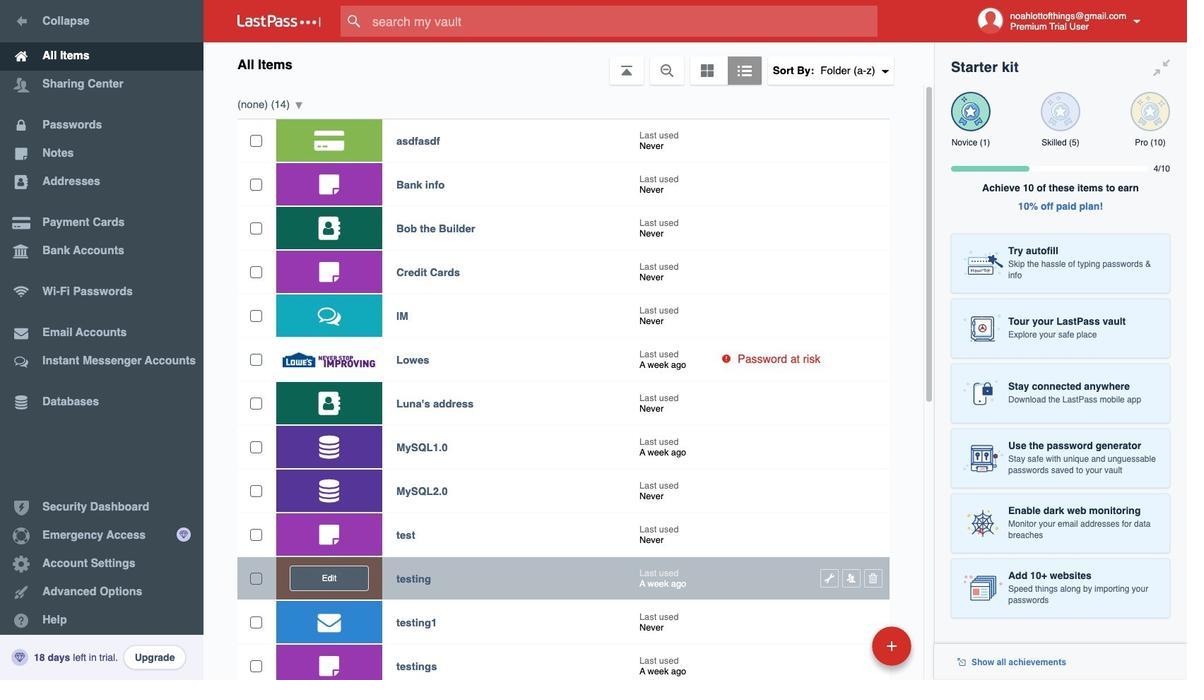 Task type: locate. For each thing, give the bounding box(es) containing it.
search my vault text field
[[341, 6, 906, 37]]

new item navigation
[[775, 623, 920, 681]]

main navigation navigation
[[0, 0, 204, 681]]

Search search field
[[341, 6, 906, 37]]



Task type: describe. For each thing, give the bounding box(es) containing it.
new item element
[[775, 626, 917, 667]]

lastpass image
[[238, 15, 321, 28]]

vault options navigation
[[204, 42, 935, 85]]



